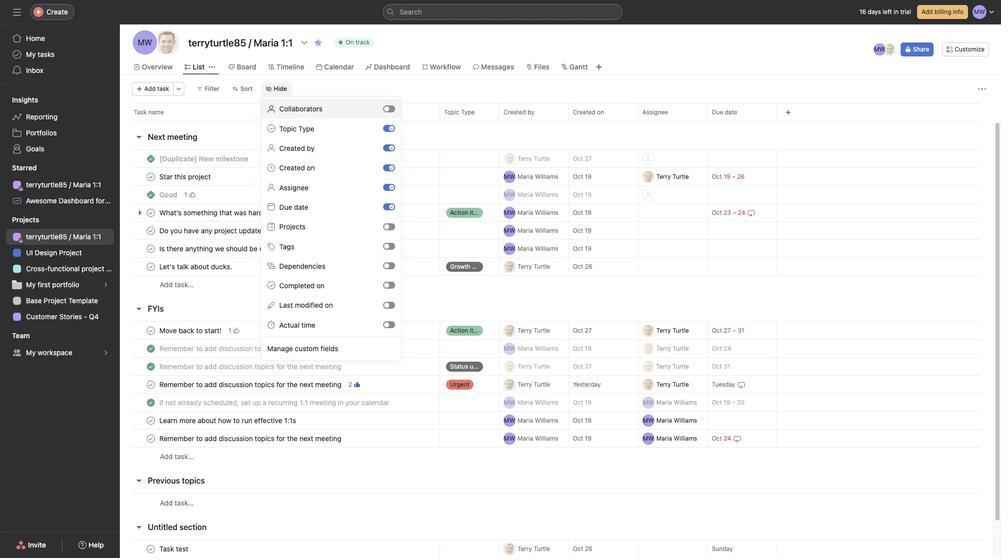 Task type: locate. For each thing, give the bounding box(es) containing it.
maria inside creator for what's something that was harder than expected? cell
[[518, 209, 533, 216]]

oct 31
[[712, 363, 730, 370]]

completed checkbox for remember to add discussion topics for the next meeting text box related to urgent
[[145, 378, 157, 390]]

created on inside row
[[573, 108, 604, 116]]

1 oct 26 from the top
[[573, 263, 592, 270]]

oct 27 – 31
[[712, 327, 744, 334]]

2 collapse task list for this section image from the top
[[135, 523, 143, 531]]

oct 19
[[573, 173, 592, 180], [573, 191, 592, 198], [573, 209, 592, 216], [573, 227, 592, 234], [573, 245, 592, 252], [573, 345, 592, 352], [573, 399, 592, 406], [573, 417, 592, 424], [573, 435, 592, 442]]

remember to add discussion topics for the next meeting text field down remember to add discussion topics for the next meeting text field
[[157, 361, 344, 371]]

completed checkbox inside star this project cell
[[145, 171, 157, 183]]

0 vertical spatial oct 24
[[712, 345, 731, 352]]

0 vertical spatial 1
[[184, 191, 187, 198]]

status update button
[[440, 357, 499, 375]]

my first portfolio
[[26, 280, 79, 289]]

2 add task… from the top
[[160, 452, 194, 461]]

/ inside starred element
[[69, 180, 71, 189]]

oct 27 up 'yesterday'
[[573, 363, 592, 370]]

0 vertical spatial 1:1
[[93, 180, 101, 189]]

1 vertical spatial remember to add discussion topics for the next meeting text field
[[157, 379, 344, 389]]

Remember to add discussion topics for the next meeting text field
[[157, 361, 344, 371], [157, 379, 344, 389], [157, 433, 344, 443]]

1 add task… row from the top
[[120, 275, 994, 294]]

completed checkbox for the move back to start! text field
[[145, 325, 157, 337]]

1 creator for remember to add discussion topics for the next meeting cell from the top
[[499, 339, 569, 358]]

19 for creator for remember to add discussion topics for the next meeting cell for third remember to add discussion topics for the next meeting text box from the top of the header fyis tree grid
[[585, 435, 592, 442]]

1 oct 19 from the top
[[573, 173, 592, 180]]

custom
[[295, 344, 319, 353]]

williams inside creator for if not already scheduled, set up a recurring 1:1 meeting in your calendar cell
[[535, 398, 558, 406]]

created by up creator for [duplicate] new milestone cell
[[504, 108, 535, 116]]

completed milestone checkbox inside good cell
[[147, 191, 155, 199]]

/ up awesome dashboard for new project link
[[69, 180, 71, 189]]

on down the add tab image
[[597, 108, 604, 116]]

share button
[[901, 42, 934, 56]]

1 terryturtle85 / maria 1:1 link from the top
[[6, 177, 114, 193]]

1 move tasks between sections image from the top
[[410, 174, 416, 180]]

Completed milestone checkbox
[[147, 155, 155, 163], [147, 191, 155, 199]]

3 add task… button from the top
[[160, 497, 194, 508]]

1 vertical spatial created on
[[279, 164, 315, 172]]

0 vertical spatial terryturtle85 / maria 1:1 link
[[6, 177, 114, 193]]

1 vertical spatial project
[[59, 248, 82, 257]]

by inside row
[[528, 108, 535, 116]]

previous topics
[[148, 476, 205, 485]]

oct 27 right creator for [duplicate] new milestone cell
[[573, 155, 592, 162]]

remember to add discussion topics for the next meeting cell for remember to add discussion topics for the next meeting text box related to urgent creator for remember to add discussion topics for the next meeting cell
[[120, 375, 440, 394]]

1 horizontal spatial by
[[528, 108, 535, 116]]

oct 19 for creator for learn more about how to run effective 1:1s cell
[[573, 417, 592, 424]]

remember to add discussion topics for the next meeting cell down 'actual'
[[120, 339, 440, 358]]

2 terryturtle85 / maria 1:1 from the top
[[26, 232, 101, 241]]

template
[[68, 296, 98, 305]]

dependencies
[[279, 262, 325, 270]]

completed milestone image down next
[[147, 155, 155, 163]]

remember to add discussion topics for the next meeting cell containing 2
[[120, 375, 440, 394]]

starred element
[[0, 159, 146, 211]]

26 for 'creator for task test' cell
[[585, 545, 592, 553]]

oct 19 for creator for star this project cell
[[573, 173, 592, 180]]

1 item from the top
[[470, 209, 482, 216]]

9 switch from the top
[[383, 262, 395, 269]]

27 inside row
[[585, 363, 592, 370]]

3 switch from the top
[[383, 145, 395, 152]]

1 vertical spatial type
[[299, 124, 314, 133]]

2 1:1 from the top
[[93, 232, 101, 241]]

1 right good text field
[[184, 191, 187, 198]]

0 vertical spatial oct 27
[[573, 155, 592, 162]]

remember to add discussion topics for the next meeting text field down learn more about how to run effective 1:1s text field
[[157, 433, 344, 443]]

2 vertical spatial task…
[[175, 498, 194, 507]]

add task… button down let's talk about ducks. text box
[[160, 279, 194, 290]]

8 oct 19 from the top
[[573, 417, 592, 424]]

5 completed image from the top
[[145, 342, 157, 354]]

2 completed milestone image from the top
[[147, 191, 155, 199]]

gantt
[[570, 62, 588, 71]]

creator for move back to start! cell
[[499, 321, 569, 340]]

by down files link
[[528, 108, 535, 116]]

1 completed checkbox from the top
[[145, 261, 157, 273]]

2 vertical spatial oct 27
[[573, 363, 592, 370]]

9 completed checkbox from the top
[[145, 414, 157, 426]]

0 vertical spatial due
[[712, 108, 723, 116]]

see details, my workspace image
[[103, 350, 109, 356]]

expand subtask list for the task what's something that was harder than expected? image
[[136, 209, 144, 217]]

terry
[[518, 155, 532, 162], [657, 173, 671, 180], [518, 263, 532, 270], [518, 327, 532, 334], [657, 327, 671, 334], [657, 344, 671, 352], [518, 362, 532, 370], [657, 362, 671, 370], [518, 380, 532, 388], [657, 380, 671, 388], [518, 545, 532, 552]]

switch for due date
[[383, 203, 395, 210]]

19 for remember to add discussion topics for the next meeting text field's creator for remember to add discussion topics for the next meeting cell
[[585, 345, 592, 352]]

dashboard left the for
[[59, 196, 94, 205]]

switch inside collaborators checkbox item
[[383, 105, 395, 112]]

my left first
[[26, 280, 36, 289]]

1 vertical spatial 1:1
[[93, 232, 101, 241]]

0 vertical spatial dashboard
[[374, 62, 410, 71]]

row containing growth conversation
[[120, 257, 994, 276]]

actual time
[[279, 321, 316, 329]]

yesterday
[[573, 381, 601, 388]]

1 / from the top
[[69, 180, 71, 189]]

0 vertical spatial project
[[123, 196, 146, 205]]

4 move tasks between sections image from the top
[[410, 264, 416, 270]]

1 vertical spatial task…
[[175, 452, 194, 461]]

add left task
[[144, 85, 156, 92]]

2 vertical spatial add task… button
[[160, 497, 194, 508]]

add task… button up previous topics button
[[160, 451, 194, 462]]

williams for creator for do you have any project updates? cell
[[535, 227, 558, 234]]

search button
[[383, 4, 623, 20]]

Learn more about how to run effective 1:1s text field
[[157, 415, 299, 425]]

williams inside creator for star this project cell
[[535, 173, 558, 180]]

1 vertical spatial action
[[450, 327, 468, 334]]

completed image inside star this project cell
[[145, 171, 157, 183]]

19 for creator for is there anything we should be doing differently? cell
[[585, 245, 592, 252]]

project up expand subtask list for the task what's something that was harder than expected? image
[[123, 196, 146, 205]]

completed image for is there anything we should be doing differently? text field
[[145, 243, 157, 255]]

0 vertical spatial add task… button
[[160, 279, 194, 290]]

conversation
[[472, 263, 509, 270]]

0 vertical spatial /
[[69, 180, 71, 189]]

Completed checkbox
[[145, 171, 157, 183], [145, 207, 157, 219], [145, 225, 157, 237], [145, 243, 157, 255], [145, 325, 157, 337], [145, 342, 157, 354], [145, 378, 157, 390], [145, 396, 157, 408], [145, 414, 157, 426]]

1 switch from the top
[[383, 105, 395, 112]]

row containing status update
[[120, 357, 994, 376]]

3 move tasks between sections image from the top
[[410, 228, 416, 234]]

mw inside creator for if not already scheduled, set up a recurring 1:1 meeting in your calendar cell
[[504, 398, 515, 406]]

19 for creator for if not already scheduled, set up a recurring 1:1 meeting in your calendar cell
[[585, 399, 592, 406]]

4 oct 19 from the top
[[573, 227, 592, 234]]

portfolio
[[52, 280, 79, 289]]

switch for last modified on
[[383, 302, 395, 309]]

cross-functional project plan
[[26, 264, 120, 273]]

task name
[[134, 108, 164, 116]]

remember to add discussion topics for the next meeting cell down manage
[[120, 357, 440, 376]]

move tasks between sections image for remember to add discussion topics for the next meeting text field's creator for remember to add discussion topics for the next meeting cell
[[410, 345, 416, 351]]

2 task… from the top
[[175, 452, 194, 461]]

24 down the oct 27 – 31 on the right bottom
[[724, 345, 731, 352]]

completed milestone checkbox left good text field
[[147, 191, 155, 199]]

3 my from the top
[[26, 348, 36, 357]]

1 vertical spatial 26
[[585, 263, 592, 270]]

1 horizontal spatial date
[[725, 108, 737, 116]]

7 switch from the top
[[383, 223, 395, 230]]

completed milestone image
[[147, 155, 155, 163], [147, 191, 155, 199]]

completed checkbox for remember to add discussion topics for the next meeting text box associated with status update
[[145, 360, 157, 372]]

terryturtle85 / maria 1:1 up ui design project "link"
[[26, 232, 101, 241]]

project down my first portfolio
[[44, 296, 67, 305]]

5 switch from the top
[[383, 184, 395, 191]]

0 vertical spatial task…
[[175, 280, 194, 289]]

0 vertical spatial by
[[528, 108, 535, 116]]

repeats image right tuesday
[[738, 380, 746, 388]]

remember to add discussion topics for the next meeting cell down "if not already scheduled, set up a recurring 1:1 meeting in your calendar" 'cell' at the bottom
[[120, 429, 440, 448]]

oct 26 inside row
[[573, 263, 592, 270]]

2 remember to add discussion topics for the next meeting text field from the top
[[157, 379, 344, 389]]

star this project cell
[[120, 167, 440, 186]]

turtle inside 'creator for task test' cell
[[534, 545, 550, 552]]

0 horizontal spatial dashboard
[[59, 196, 94, 205]]

2 oct 27 from the top
[[573, 327, 592, 334]]

williams for creator for what's something that was harder than expected? cell
[[535, 209, 558, 216]]

my inside my first portfolio link
[[26, 280, 36, 289]]

0 vertical spatial item
[[470, 209, 482, 216]]

1 completed image from the top
[[145, 171, 157, 183]]

task… up previous topics button
[[175, 452, 194, 461]]

tt inside 'creator for task test' cell
[[506, 545, 513, 552]]

completed image inside task test 'cell'
[[145, 543, 157, 555]]

1:1 up the for
[[93, 180, 101, 189]]

1 vertical spatial 24
[[724, 345, 731, 352]]

creator for remember to add discussion topics for the next meeting cell for remember to add discussion topics for the next meeting text field
[[499, 339, 569, 358]]

0 horizontal spatial projects
[[12, 215, 39, 224]]

terryturtle85 / maria 1:1 link up awesome
[[6, 177, 114, 193]]

1 action item from the top
[[450, 209, 482, 216]]

1 horizontal spatial projects
[[279, 222, 306, 231]]

inbox link
[[6, 62, 114, 78]]

my inside the my tasks link
[[26, 50, 36, 58]]

customer
[[26, 312, 57, 321]]

3 completed checkbox from the top
[[145, 225, 157, 237]]

inbox
[[26, 66, 43, 74]]

3 move tasks between sections image from the top
[[410, 246, 416, 252]]

creator for remember to add discussion topics for the next meeting cell for remember to add discussion topics for the next meeting text box associated with status update
[[499, 357, 569, 376]]

base project template link
[[6, 293, 114, 309]]

action inside action item popup button
[[450, 209, 468, 216]]

1 button inside good cell
[[182, 190, 197, 200]]

completed image
[[145, 225, 157, 237], [145, 243, 157, 255], [145, 261, 157, 273], [145, 325, 157, 337], [145, 342, 157, 354], [145, 396, 157, 408], [145, 432, 157, 444], [145, 543, 157, 555]]

maria williams inside creator for what's something that was harder than expected? cell
[[518, 209, 558, 216]]

move tasks between sections image for creator for star this project cell
[[410, 174, 416, 180]]

topic type down collaborators
[[279, 124, 314, 133]]

1 inside move back to start! cell
[[229, 327, 231, 334]]

status
[[450, 362, 468, 370]]

row containing 2
[[120, 375, 994, 394]]

2 terryturtle85 / maria 1:1 link from the top
[[6, 229, 114, 245]]

action item inside popup button
[[450, 209, 482, 216]]

maria williams inside creator for good cell
[[518, 191, 558, 198]]

12 switch from the top
[[383, 321, 395, 328]]

move tasks between sections image
[[410, 174, 416, 180], [410, 210, 416, 216], [410, 246, 416, 252], [410, 328, 416, 334], [410, 345, 416, 351]]

row containing task name
[[120, 103, 1001, 121]]

oct 27 right creator for move back to start! cell
[[573, 327, 592, 334]]

5 completed checkbox from the top
[[145, 325, 157, 337]]

add task… for fyis
[[160, 452, 194, 461]]

/ inside projects element
[[69, 232, 71, 241]]

topic type down workflow
[[444, 108, 475, 116]]

collapse task list for this section image for previous topics
[[135, 477, 143, 485]]

1 horizontal spatial created on
[[573, 108, 604, 116]]

projects down what's something that was harder than expected? "cell"
[[279, 222, 306, 231]]

task… inside header next meeting tree grid
[[175, 280, 194, 289]]

tt inside creator for move back to start! cell
[[506, 327, 513, 334]]

turtle
[[534, 155, 550, 162], [673, 173, 689, 180], [534, 263, 550, 270], [534, 327, 550, 334], [673, 327, 689, 334], [673, 344, 689, 352], [534, 362, 550, 370], [673, 362, 689, 370], [534, 380, 550, 388], [673, 380, 689, 388], [534, 545, 550, 552]]

1 vertical spatial completed milestone checkbox
[[147, 191, 155, 199]]

1 vertical spatial oct 27
[[573, 327, 592, 334]]

6 oct 19 from the top
[[573, 345, 592, 352]]

0 vertical spatial due date
[[712, 108, 737, 116]]

1 vertical spatial add task…
[[160, 452, 194, 461]]

creator for learn more about how to run effective 1:1s cell
[[499, 411, 569, 430]]

completed checkbox inside "if not already scheduled, set up a recurring 1:1 meeting in your calendar" 'cell'
[[145, 396, 157, 408]]

my down team
[[26, 348, 36, 357]]

williams for creator for remember to add discussion topics for the next meeting cell for third remember to add discussion topics for the next meeting text box from the top of the header fyis tree grid
[[535, 434, 558, 442]]

1 completed image from the top
[[145, 225, 157, 237]]

created on down the add tab image
[[573, 108, 604, 116]]

10 switch from the top
[[383, 282, 395, 289]]

1 horizontal spatial due
[[712, 108, 723, 116]]

remember to add discussion topics for the next meeting cell for remember to add discussion topics for the next meeting text field's creator for remember to add discussion topics for the next meeting cell
[[120, 339, 440, 358]]

add task… down let's talk about ducks. text box
[[160, 280, 194, 289]]

terryturtle85 / maria 1:1 link for dashboard
[[6, 177, 114, 193]]

completed checkbox inside do you have any project updates? cell
[[145, 225, 157, 237]]

2 add task… button from the top
[[160, 451, 194, 462]]

add up fyis on the bottom
[[160, 280, 173, 289]]

move back to start! cell
[[120, 321, 440, 340]]

0 vertical spatial topic type
[[444, 108, 475, 116]]

completed image for let's talk about ducks. text box
[[145, 261, 157, 273]]

2 add task… row from the top
[[120, 447, 994, 466]]

–
[[732, 173, 736, 180], [733, 209, 736, 216], [733, 327, 736, 334], [732, 399, 736, 406]]

1 button for mw
[[182, 190, 197, 200]]

0 vertical spatial my
[[26, 50, 36, 58]]

item inside action item dropdown button
[[470, 327, 482, 334]]

row containing action item
[[120, 203, 994, 222]]

Star this project text field
[[157, 172, 214, 182]]

oct 27 inside header next meeting tree grid
[[573, 155, 592, 162]]

track
[[356, 38, 370, 46]]

5 oct 19 from the top
[[573, 245, 592, 252]]

None text field
[[186, 33, 295, 51]]

switch for actual time
[[383, 321, 395, 328]]

topic down collaborators
[[279, 124, 297, 133]]

see details, my first portfolio image
[[103, 282, 109, 288]]

insights element
[[0, 91, 120, 159]]

Is there anything we should be doing differently? text field
[[157, 244, 319, 254]]

item inside action item popup button
[[470, 209, 482, 216]]

show options image
[[300, 38, 308, 46]]

oct 26 for creator for let's talk about ducks. cell
[[573, 263, 592, 270]]

1:1
[[93, 180, 101, 189], [93, 232, 101, 241]]

1 button up remember to add discussion topics for the next meeting text field
[[227, 326, 241, 336]]

move tasks between sections image inside let's talk about ducks. cell
[[410, 264, 416, 270]]

williams for creator for is there anything we should be doing differently? cell
[[535, 245, 558, 252]]

date
[[725, 108, 737, 116], [294, 203, 308, 211]]

1 inside good cell
[[184, 191, 187, 198]]

add down previous
[[160, 498, 173, 507]]

created on
[[573, 108, 604, 116], [279, 164, 315, 172]]

0 horizontal spatial date
[[294, 203, 308, 211]]

2 terryturtle85 from the top
[[26, 232, 67, 241]]

action inside action item dropdown button
[[450, 327, 468, 334]]

add task… button down previous topics
[[160, 497, 194, 508]]

1 button
[[182, 190, 197, 200], [227, 326, 241, 336]]

11 switch from the top
[[383, 302, 395, 309]]

1 vertical spatial add task… button
[[160, 451, 194, 462]]

maria
[[518, 173, 533, 180], [73, 180, 91, 189], [518, 191, 533, 198], [518, 209, 533, 216], [518, 227, 533, 234], [73, 232, 91, 241], [518, 245, 533, 252], [518, 344, 533, 352], [518, 398, 533, 406], [657, 398, 672, 406], [518, 416, 533, 424], [657, 416, 672, 424], [518, 434, 533, 442], [657, 434, 672, 442]]

move tasks between sections image for oct 26
[[410, 264, 416, 270]]

task… inside header fyis tree grid
[[175, 452, 194, 461]]

1 vertical spatial topic type
[[279, 124, 314, 133]]

If not already scheduled, set up a recurring 1:1 meeting in your calendar text field
[[157, 397, 392, 407]]

completed image for completed option associated with remember to add discussion topics for the next meeting text box related to urgent
[[145, 378, 157, 390]]

hide
[[274, 85, 287, 92]]

created up good cell
[[279, 164, 305, 172]]

2 completed milestone checkbox from the top
[[147, 191, 155, 199]]

created by up star this project cell
[[279, 144, 315, 152]]

williams for remember to add discussion topics for the next meeting text field's creator for remember to add discussion topics for the next meeting cell
[[535, 344, 558, 352]]

completed checkbox inside is there anything we should be doing differently? cell
[[145, 243, 157, 255]]

add task… row
[[120, 275, 994, 294], [120, 447, 994, 466], [120, 493, 994, 512]]

move tasks between sections image for oct 19
[[410, 228, 416, 234]]

switch for tags
[[383, 243, 395, 250]]

terryturtle85 up awesome
[[26, 180, 67, 189]]

1 vertical spatial collapse task list for this section image
[[135, 305, 143, 313]]

1 vertical spatial due
[[279, 203, 292, 211]]

completed checkbox inside learn more about how to run effective 1:1s cell
[[145, 414, 157, 426]]

– for 20
[[732, 399, 736, 406]]

3 task… from the top
[[175, 498, 194, 507]]

0 vertical spatial repeats image
[[738, 380, 746, 388]]

task… down previous topics button
[[175, 498, 194, 507]]

insights
[[12, 95, 38, 104]]

1:1 for for
[[93, 180, 101, 189]]

1 vertical spatial created by
[[279, 144, 315, 152]]

manage
[[267, 344, 293, 353]]

my for my workspace
[[26, 348, 36, 357]]

hide button
[[261, 82, 292, 96]]

dashboard link
[[366, 61, 410, 72]]

1 vertical spatial repeats image
[[733, 434, 741, 442]]

terryturtle85 / maria 1:1 inside projects element
[[26, 232, 101, 241]]

williams inside creator for learn more about how to run effective 1:1s cell
[[535, 416, 558, 424]]

add billing info
[[922, 8, 964, 15]]

24 down oct 19 – 20
[[724, 435, 731, 442]]

0 vertical spatial 1 button
[[182, 190, 197, 200]]

completed image for do you have any project updates? text box
[[145, 225, 157, 237]]

2 move tasks between sections image from the top
[[410, 192, 416, 198]]

/ up ui design project "link"
[[69, 232, 71, 241]]

3 oct 19 from the top
[[573, 209, 592, 216]]

1 vertical spatial completed milestone image
[[147, 191, 155, 199]]

1 remember to add discussion topics for the next meeting cell from the top
[[120, 339, 440, 358]]

oct 26 right 'creator for task test' cell
[[573, 545, 592, 553]]

my inside my workspace link
[[26, 348, 36, 357]]

7 completed image from the top
[[145, 432, 157, 444]]

4 completed image from the top
[[145, 378, 157, 390]]

completed checkbox for if not already scheduled, set up a recurring 1:1 meeting in your calendar text field
[[145, 396, 157, 408]]

workflow link
[[422, 61, 461, 72]]

williams
[[535, 173, 558, 180], [535, 191, 558, 198], [535, 209, 558, 216], [535, 227, 558, 234], [535, 245, 558, 252], [535, 344, 558, 352], [535, 398, 558, 406], [674, 398, 697, 406], [535, 416, 558, 424], [674, 416, 697, 424], [535, 434, 558, 442], [674, 434, 697, 442]]

action item inside dropdown button
[[450, 327, 482, 334]]

1 horizontal spatial due date
[[712, 108, 737, 116]]

projects
[[12, 215, 39, 224], [279, 222, 306, 231]]

ui
[[26, 248, 33, 257]]

0 horizontal spatial 1
[[184, 191, 187, 198]]

collaborators checkbox item
[[261, 99, 401, 119]]

2 / from the top
[[69, 232, 71, 241]]

8 completed checkbox from the top
[[145, 396, 157, 408]]

1 vertical spatial action item
[[450, 327, 482, 334]]

collapse task list for this section image left fyis on the bottom
[[135, 305, 143, 313]]

oct 24
[[712, 345, 731, 352], [712, 435, 731, 442]]

– inside row
[[733, 209, 736, 216]]

0 vertical spatial date
[[725, 108, 737, 116]]

4 creator for remember to add discussion topics for the next meeting cell from the top
[[499, 429, 569, 448]]

on right modified
[[325, 301, 333, 309]]

repeats image
[[738, 380, 746, 388], [733, 434, 741, 442]]

project up cross-functional project plan at left top
[[59, 248, 82, 257]]

action
[[450, 209, 468, 216], [450, 327, 468, 334]]

1 horizontal spatial 31
[[738, 327, 744, 334]]

0 vertical spatial completed milestone checkbox
[[147, 155, 155, 163]]

completed milestone image for mw
[[147, 191, 155, 199]]

0 horizontal spatial 1 button
[[182, 190, 197, 200]]

topics
[[182, 476, 205, 485]]

collapse task list for this section image left next
[[135, 133, 143, 141]]

Move back to start! text field
[[157, 326, 225, 336]]

help button
[[72, 536, 110, 554]]

williams inside creator for is there anything we should be doing differently? cell
[[535, 245, 558, 252]]

terryturtle85 / maria 1:1 for dashboard
[[26, 180, 101, 189]]

collapse task list for this section image for next meeting
[[135, 133, 143, 141]]

creator for is there anything we should be doing differently? cell
[[499, 239, 569, 258]]

1 action from the top
[[450, 209, 468, 216]]

0 vertical spatial collapse task list for this section image
[[135, 133, 143, 141]]

completed image inside is there anything we should be doing differently? cell
[[145, 243, 157, 255]]

collapse task list for this section image left untitled
[[135, 523, 143, 531]]

2 creator for remember to add discussion topics for the next meeting cell from the top
[[499, 357, 569, 376]]

collapse task list for this section image left previous
[[135, 477, 143, 485]]

1 collapse task list for this section image from the top
[[135, 477, 143, 485]]

0 vertical spatial topic
[[444, 108, 459, 116]]

oct 24 up oct 31
[[712, 345, 731, 352]]

4 completed checkbox from the top
[[145, 243, 157, 255]]

1 vertical spatial collapse task list for this section image
[[135, 523, 143, 531]]

maria williams inside creator for do you have any project updates? cell
[[518, 227, 558, 234]]

switch
[[383, 105, 395, 112], [383, 125, 395, 132], [383, 145, 395, 152], [383, 164, 395, 171], [383, 184, 395, 191], [383, 203, 395, 210], [383, 223, 395, 230], [383, 243, 395, 250], [383, 262, 395, 269], [383, 282, 395, 289], [383, 302, 395, 309], [383, 321, 395, 328]]

3 add task… row from the top
[[120, 493, 994, 512]]

0 vertical spatial assignee
[[643, 108, 668, 116]]

Do you have any project updates? text field
[[157, 226, 271, 236]]

remember to add discussion topics for the next meeting text field up if not already scheduled, set up a recurring 1:1 meeting in your calendar text field
[[157, 379, 344, 389]]

terry turtle inside 'creator for task test' cell
[[518, 545, 550, 552]]

0 horizontal spatial created by
[[279, 144, 315, 152]]

1 vertical spatial terryturtle85 / maria 1:1
[[26, 232, 101, 241]]

1 add task… button from the top
[[160, 279, 194, 290]]

collapse task list for this section image
[[135, 133, 143, 141], [135, 305, 143, 313]]

0 vertical spatial created on
[[573, 108, 604, 116]]

8 completed image from the top
[[145, 543, 157, 555]]

1 move tasks between sections image from the top
[[410, 156, 416, 162]]

2 switch from the top
[[383, 125, 395, 132]]

dashboard down on track popup button
[[374, 62, 410, 71]]

collapse task list for this section image
[[135, 477, 143, 485], [135, 523, 143, 531]]

completed milestone image left good text field
[[147, 191, 155, 199]]

creator for remember to add discussion topics for the next meeting cell for third remember to add discussion topics for the next meeting text box from the top of the header fyis tree grid
[[499, 429, 569, 448]]

24 left repeats icon
[[738, 209, 746, 216]]

menu
[[261, 97, 401, 360]]

2 vertical spatial 26
[[585, 545, 592, 553]]

oct 26 right creator for let's talk about ducks. cell
[[573, 263, 592, 270]]

1 vertical spatial terryturtle85 / maria 1:1 link
[[6, 229, 114, 245]]

0 vertical spatial type
[[461, 108, 475, 116]]

terryturtle85 up 'design'
[[26, 232, 67, 241]]

1 collapse task list for this section image from the top
[[135, 133, 143, 141]]

completed milestone checkbox down next
[[147, 155, 155, 163]]

0 vertical spatial add task…
[[160, 280, 194, 289]]

projects down awesome
[[12, 215, 39, 224]]

more actions image
[[978, 85, 986, 93]]

3 remember to add discussion topics for the next meeting cell from the top
[[120, 375, 440, 394]]

completed image inside what's something that was harder than expected? "cell"
[[145, 207, 157, 219]]

growth conversation
[[450, 263, 509, 270]]

remember to add discussion topics for the next meeting cell up if not already scheduled, set up a recurring 1:1 meeting in your calendar text field
[[120, 375, 440, 394]]

2 action item from the top
[[450, 327, 482, 334]]

2 vertical spatial remember to add discussion topics for the next meeting text field
[[157, 433, 344, 443]]

1 button down star this project 'text field'
[[182, 190, 197, 200]]

my left 'tasks'
[[26, 50, 36, 58]]

completed checkbox for let's talk about ducks. text box
[[145, 261, 157, 273]]

add task… row for next meeting
[[120, 275, 994, 294]]

oct 26
[[573, 263, 592, 270], [573, 545, 592, 553]]

1 vertical spatial dashboard
[[59, 196, 94, 205]]

move tasks between sections image
[[410, 156, 416, 162], [410, 192, 416, 198], [410, 228, 416, 234], [410, 264, 416, 270]]

due date
[[712, 108, 737, 116], [279, 203, 308, 211]]

1 completed milestone image from the top
[[147, 155, 155, 163]]

2 remember to add discussion topics for the next meeting cell from the top
[[120, 357, 440, 376]]

add up previous
[[160, 452, 173, 461]]

2 vertical spatial add task…
[[160, 498, 194, 507]]

board link
[[229, 61, 256, 72]]

oct 19 for creator for is there anything we should be doing differently? cell
[[573, 245, 592, 252]]

1 up remember to add discussion topics for the next meeting text field
[[229, 327, 231, 334]]

5 completed image from the top
[[145, 414, 157, 426]]

0 horizontal spatial due date
[[279, 203, 308, 211]]

0 vertical spatial collapse task list for this section image
[[135, 477, 143, 485]]

add task… up previous topics button
[[160, 452, 194, 461]]

topic type
[[444, 108, 475, 116], [279, 124, 314, 133]]

filter
[[205, 85, 219, 92]]

due
[[712, 108, 723, 116], [279, 203, 292, 211]]

task
[[134, 108, 147, 116]]

1 vertical spatial topic
[[279, 124, 297, 133]]

0 horizontal spatial assignee
[[279, 183, 309, 192]]

oct 24 down oct 19 – 20
[[712, 435, 731, 442]]

growth conversation button
[[440, 258, 509, 276]]

terryturtle85
[[26, 180, 67, 189], [26, 232, 67, 241]]

oct 19 for creator for good cell
[[573, 191, 592, 198]]

1 terryturtle85 / maria 1:1 from the top
[[26, 180, 101, 189]]

1 remember to add discussion topics for the next meeting text field from the top
[[157, 361, 344, 371]]

task
[[157, 85, 169, 92]]

1 vertical spatial 31
[[724, 363, 730, 370]]

created on up good cell
[[279, 164, 315, 172]]

1:1 inside starred element
[[93, 180, 101, 189]]

2 item from the top
[[470, 327, 482, 334]]

1 my from the top
[[26, 50, 36, 58]]

dashboard
[[374, 62, 410, 71], [59, 196, 94, 205]]

created by
[[504, 108, 535, 116], [279, 144, 315, 152]]

workspace
[[38, 348, 72, 357]]

oct 19 for creator for if not already scheduled, set up a recurring 1:1 meeting in your calendar cell
[[573, 399, 592, 406]]

fyis
[[148, 304, 164, 313]]

by down collaborators
[[307, 144, 315, 152]]

row
[[120, 103, 1001, 121], [132, 121, 982, 122], [120, 149, 994, 168], [120, 167, 994, 186], [120, 185, 994, 204], [120, 203, 994, 222], [120, 221, 994, 240], [120, 239, 994, 258], [120, 257, 994, 276], [120, 321, 994, 340], [120, 339, 994, 358], [120, 357, 994, 376], [120, 375, 994, 394], [120, 393, 994, 412], [120, 411, 994, 430], [120, 429, 994, 448], [120, 540, 994, 558]]

terry turtle inside creator for move back to start! cell
[[518, 327, 550, 334]]

2 action from the top
[[450, 327, 468, 334]]

add left billing in the top right of the page
[[922, 8, 933, 15]]

8 switch from the top
[[383, 243, 395, 250]]

mw
[[138, 38, 152, 47], [874, 45, 885, 53], [504, 173, 515, 180], [504, 191, 515, 198], [504, 209, 515, 216], [504, 227, 515, 234], [504, 245, 515, 252], [504, 344, 515, 352], [504, 398, 515, 406], [643, 398, 654, 406], [504, 416, 515, 424], [643, 416, 654, 424], [504, 434, 515, 442], [643, 434, 654, 442]]

0 vertical spatial 24
[[738, 209, 746, 216]]

completed image inside move back to start! cell
[[145, 325, 157, 337]]

2 vertical spatial add task… row
[[120, 493, 994, 512]]

terryturtle85 / maria 1:1
[[26, 180, 101, 189], [26, 232, 101, 241]]

completed milestone checkbox inside [duplicate] new milestone cell
[[147, 155, 155, 163]]

created up star this project cell
[[279, 144, 305, 152]]

0 horizontal spatial 31
[[724, 363, 730, 370]]

0 vertical spatial created by
[[504, 108, 535, 116]]

terryturtle85 inside projects element
[[26, 232, 67, 241]]

4 completed checkbox from the top
[[145, 543, 157, 555]]

Completed checkbox
[[145, 261, 157, 273], [145, 360, 157, 372], [145, 432, 157, 444], [145, 543, 157, 555]]

move tasks between sections image inside move back to start! cell
[[410, 328, 416, 334]]

topic down workflow
[[444, 108, 459, 116]]

0 horizontal spatial type
[[299, 124, 314, 133]]

0 vertical spatial remember to add discussion topics for the next meeting text field
[[157, 361, 344, 371]]

1 horizontal spatial topic
[[444, 108, 459, 116]]

4 move tasks between sections image from the top
[[410, 328, 416, 334]]

1:1 inside projects element
[[93, 232, 101, 241]]

0 vertical spatial terryturtle85 / maria 1:1
[[26, 180, 101, 189]]

add task… inside header fyis tree grid
[[160, 452, 194, 461]]

2 vertical spatial my
[[26, 348, 36, 357]]

by
[[528, 108, 535, 116], [307, 144, 315, 152]]

williams inside creator for do you have any project updates? cell
[[535, 227, 558, 234]]

1 horizontal spatial 1 button
[[227, 326, 241, 336]]

2 button
[[346, 379, 362, 389]]

completed image
[[145, 171, 157, 183], [145, 207, 157, 219], [145, 360, 157, 372], [145, 378, 157, 390], [145, 414, 157, 426]]

– for 31
[[733, 327, 736, 334]]

2 collapse task list for this section image from the top
[[135, 305, 143, 313]]

1 vertical spatial by
[[307, 144, 315, 152]]

1 button inside move back to start! cell
[[227, 326, 241, 336]]

oct 19 – 20
[[712, 399, 745, 406]]

add field image
[[785, 109, 791, 115]]

1 horizontal spatial topic type
[[444, 108, 475, 116]]

add task… inside header next meeting tree grid
[[160, 280, 194, 289]]

move tasks between sections image inside do you have any project updates? cell
[[410, 228, 416, 234]]

add task… down previous topics
[[160, 498, 194, 507]]

repeats image down 20
[[733, 434, 741, 442]]

1 horizontal spatial created by
[[504, 108, 535, 116]]

untitled
[[148, 523, 177, 532]]

oct 27
[[573, 155, 592, 162], [573, 327, 592, 334], [573, 363, 592, 370]]

maria inside creator for learn more about how to run effective 1:1s cell
[[518, 416, 533, 424]]

remember to add discussion topics for the next meeting text field for urgent
[[157, 379, 344, 389]]

1 vertical spatial my
[[26, 280, 36, 289]]

terryturtle85 / maria 1:1 link up ui design project
[[6, 229, 114, 245]]

terryturtle85 / maria 1:1 up awesome dashboard for new project link
[[26, 180, 101, 189]]

27 inside header next meeting tree grid
[[585, 155, 592, 162]]

1:1 up project
[[93, 232, 101, 241]]

1 completed milestone checkbox from the top
[[147, 155, 155, 163]]

1 vertical spatial 1
[[229, 327, 231, 334]]

creator for remember to add discussion topics for the next meeting cell
[[499, 339, 569, 358], [499, 357, 569, 376], [499, 375, 569, 394], [499, 429, 569, 448]]

19 for creator for good cell
[[585, 191, 592, 198]]

my for my tasks
[[26, 50, 36, 58]]

5 move tasks between sections image from the top
[[410, 345, 416, 351]]

creator for good cell
[[499, 185, 569, 204]]

1 vertical spatial terryturtle85
[[26, 232, 67, 241]]

type
[[461, 108, 475, 116], [299, 124, 314, 133]]

1 completed checkbox from the top
[[145, 171, 157, 183]]

goals
[[26, 144, 44, 153]]

/
[[69, 180, 71, 189], [69, 232, 71, 241]]

1 vertical spatial oct 24
[[712, 435, 731, 442]]

6 switch from the top
[[383, 203, 395, 210]]

0 vertical spatial completed milestone image
[[147, 155, 155, 163]]

3 completed image from the top
[[145, 261, 157, 273]]

task… down let's talk about ducks. text box
[[175, 280, 194, 289]]

1 oct 27 from the top
[[573, 155, 592, 162]]

26 inside row
[[585, 263, 592, 270]]

my workspace
[[26, 348, 72, 357]]

completed checkbox inside move back to start! cell
[[145, 325, 157, 337]]

1 task… from the top
[[175, 280, 194, 289]]

2 completed checkbox from the top
[[145, 207, 157, 219]]

mw inside creator for learn more about how to run effective 1:1s cell
[[504, 416, 515, 424]]

2 completed image from the top
[[145, 243, 157, 255]]

completed milestone checkbox for mw
[[147, 191, 155, 199]]

remember to add discussion topics for the next meeting cell
[[120, 339, 440, 358], [120, 357, 440, 376], [120, 375, 440, 394], [120, 429, 440, 448]]

7 oct 19 from the top
[[573, 399, 592, 406]]

calendar
[[324, 62, 354, 71]]

1 1:1 from the top
[[93, 180, 101, 189]]

maria inside creator for is there anything we should be doing differently? cell
[[518, 245, 533, 252]]

Good text field
[[157, 190, 180, 200]]

terryturtle85 / maria 1:1 inside starred element
[[26, 180, 101, 189]]

1 oct 24 from the top
[[712, 345, 731, 352]]

messages
[[481, 62, 514, 71]]

2 oct 19 from the top
[[573, 191, 592, 198]]

maria williams inside creator for if not already scheduled, set up a recurring 1:1 meeting in your calendar cell
[[518, 398, 558, 406]]

6 completed image from the top
[[145, 396, 157, 408]]

4 remember to add discussion topics for the next meeting cell from the top
[[120, 429, 440, 448]]

3 oct 27 from the top
[[573, 363, 592, 370]]



Task type: vqa. For each thing, say whether or not it's contained in the screenshot.
prominent icon
no



Task type: describe. For each thing, give the bounding box(es) containing it.
growth
[[450, 263, 471, 270]]

0 horizontal spatial by
[[307, 144, 315, 152]]

add task
[[144, 85, 169, 92]]

williams for creator for star this project cell
[[535, 173, 558, 180]]

mw inside creator for good cell
[[504, 191, 515, 198]]

add inside header fyis tree grid
[[160, 452, 173, 461]]

overview link
[[134, 61, 173, 72]]

switch for dependencies
[[383, 262, 395, 269]]

/ for design
[[69, 232, 71, 241]]

assignee inside row
[[643, 108, 668, 116]]

remember to add discussion topics for the next meeting text field for status update
[[157, 361, 344, 371]]

home
[[26, 34, 45, 42]]

tt inside creator for let's talk about ducks. cell
[[506, 263, 513, 270]]

manage custom fields
[[267, 344, 338, 353]]

24 inside row
[[738, 209, 746, 216]]

[Duplicate] New milestone text field
[[157, 154, 251, 164]]

[duplicate] new milestone cell
[[120, 149, 440, 168]]

31 inside row
[[724, 363, 730, 370]]

meeting
[[167, 132, 197, 141]]

timeline
[[276, 62, 304, 71]]

maria inside projects element
[[73, 232, 91, 241]]

maria inside creator for if not already scheduled, set up a recurring 1:1 meeting in your calendar cell
[[518, 398, 533, 406]]

info
[[953, 8, 964, 15]]

0 horizontal spatial topic type
[[279, 124, 314, 133]]

functional
[[48, 264, 80, 273]]

plan
[[106, 264, 120, 273]]

topic inside row
[[444, 108, 459, 116]]

previous
[[148, 476, 180, 485]]

1 horizontal spatial dashboard
[[374, 62, 410, 71]]

switch for created by
[[383, 145, 395, 152]]

terry inside creator for let's talk about ducks. cell
[[518, 263, 532, 270]]

add inside button
[[144, 85, 156, 92]]

completed image for if not already scheduled, set up a recurring 1:1 meeting in your calendar text field
[[145, 396, 157, 408]]

move tasks between sections image inside good cell
[[410, 192, 416, 198]]

action for action item popup button
[[450, 209, 468, 216]]

ui design project link
[[6, 245, 114, 261]]

my tasks link
[[6, 46, 114, 62]]

create
[[46, 7, 68, 16]]

urgent
[[450, 380, 470, 388]]

workflow
[[430, 62, 461, 71]]

search list box
[[383, 4, 623, 20]]

add task… button for next meeting
[[160, 279, 194, 290]]

creator for do you have any project updates? cell
[[499, 221, 569, 240]]

add inside "button"
[[922, 8, 933, 15]]

is there anything we should be doing differently? cell
[[120, 239, 440, 258]]

do you have any project updates? cell
[[120, 221, 440, 240]]

add task… button for fyis
[[160, 451, 194, 462]]

insights button
[[0, 95, 38, 105]]

27 for creator for [duplicate] new milestone cell
[[585, 155, 592, 162]]

fyis button
[[148, 300, 164, 318]]

terry inside creator for [duplicate] new milestone cell
[[518, 155, 532, 162]]

created down gantt
[[573, 108, 596, 116]]

collapse task list for this section image for untitled section
[[135, 523, 143, 531]]

in
[[894, 8, 899, 15]]

list
[[193, 62, 205, 71]]

19 for creator for learn more about how to run effective 1:1s cell
[[585, 417, 592, 424]]

terry turtle inside creator for let's talk about ducks. cell
[[518, 263, 550, 270]]

oct 26 for 'creator for task test' cell
[[573, 545, 592, 553]]

repeats image
[[748, 209, 756, 217]]

trial
[[901, 8, 911, 15]]

19 for creator for do you have any project updates? cell
[[585, 227, 592, 234]]

let's talk about ducks. cell
[[120, 257, 440, 276]]

project inside "link"
[[59, 248, 82, 257]]

stories
[[59, 312, 82, 321]]

turtle inside creator for move back to start! cell
[[534, 327, 550, 334]]

team
[[12, 331, 30, 340]]

tags
[[279, 242, 294, 251]]

terry turtle inside creator for [duplicate] new milestone cell
[[518, 155, 550, 162]]

2
[[348, 380, 352, 388]]

What's something that was harder than expected? text field
[[157, 208, 324, 218]]

Task test text field
[[157, 544, 191, 554]]

customer stories - q4
[[26, 312, 99, 321]]

maria williams inside creator for is there anything we should be doing differently? cell
[[518, 245, 558, 252]]

maria inside starred element
[[73, 180, 91, 189]]

/ for dashboard
[[69, 180, 71, 189]]

hide sidebar image
[[13, 8, 21, 16]]

mw inside creator for is there anything we should be doing differently? cell
[[504, 245, 515, 252]]

update
[[470, 362, 490, 370]]

add task… for next meeting
[[160, 280, 194, 289]]

0 horizontal spatial due
[[279, 203, 292, 211]]

add inside header next meeting tree grid
[[160, 280, 173, 289]]

new
[[107, 196, 121, 205]]

dashboard inside starred element
[[59, 196, 94, 205]]

created by inside row
[[504, 108, 535, 116]]

add task… row for fyis
[[120, 447, 994, 466]]

files link
[[526, 61, 550, 72]]

item for action item popup button
[[470, 209, 482, 216]]

oct 27 inside row
[[573, 363, 592, 370]]

maria inside creator for good cell
[[518, 191, 533, 198]]

topic type inside row
[[444, 108, 475, 116]]

sort
[[240, 85, 253, 92]]

my first portfolio link
[[6, 277, 114, 293]]

mw inside creator for do you have any project updates? cell
[[504, 227, 515, 234]]

remember to add discussion topics for the next meeting cell for creator for remember to add discussion topics for the next meeting cell for third remember to add discussion topics for the next meeting text box from the top of the header fyis tree grid
[[120, 429, 440, 448]]

action item button
[[440, 204, 499, 222]]

creator for what's something that was harder than expected? cell
[[499, 203, 569, 222]]

completed checkbox for learn more about how to run effective 1:1s text field
[[145, 414, 157, 426]]

on track button
[[329, 35, 379, 49]]

fields
[[321, 344, 338, 353]]

maria williams inside creator for star this project cell
[[518, 173, 558, 180]]

projects element
[[0, 211, 120, 327]]

1 horizontal spatial type
[[461, 108, 475, 116]]

add billing info button
[[917, 5, 968, 19]]

item for action item dropdown button
[[470, 327, 482, 334]]

1 for tt
[[229, 327, 231, 334]]

q4
[[89, 312, 99, 321]]

turtle inside creator for let's talk about ducks. cell
[[534, 263, 550, 270]]

on track
[[346, 38, 370, 46]]

menu containing collaborators
[[261, 97, 401, 360]]

remember to add discussion topics for the next meeting cell for remember to add discussion topics for the next meeting text box associated with status update's creator for remember to add discussion topics for the next meeting cell
[[120, 357, 440, 376]]

terryturtle85 / maria 1:1 link for design
[[6, 229, 114, 245]]

completed image for completed option inside the learn more about how to run effective 1:1s cell
[[145, 414, 157, 426]]

section
[[179, 523, 207, 532]]

modified
[[295, 301, 323, 309]]

3 completed image from the top
[[145, 360, 157, 372]]

19 inside row
[[585, 209, 592, 216]]

starred
[[12, 163, 37, 172]]

creator for let's talk about ducks. cell
[[499, 257, 569, 276]]

projects inside dropdown button
[[12, 215, 39, 224]]

project inside starred element
[[123, 196, 146, 205]]

completed
[[279, 281, 315, 290]]

time
[[301, 321, 316, 329]]

customize
[[955, 45, 985, 53]]

switch for completed on
[[383, 282, 395, 289]]

global element
[[0, 24, 120, 84]]

on
[[346, 38, 354, 46]]

action for action item dropdown button
[[450, 327, 468, 334]]

oct 19 for creator for do you have any project updates? cell
[[573, 227, 592, 234]]

completed milestone image for tt
[[147, 155, 155, 163]]

repeats image for tuesday
[[738, 380, 746, 388]]

repeats image for oct 24
[[733, 434, 741, 442]]

next meeting
[[148, 132, 197, 141]]

0 vertical spatial 26
[[737, 173, 745, 180]]

base
[[26, 296, 42, 305]]

task… for fyis
[[175, 452, 194, 461]]

terry inside creator for move back to start! cell
[[518, 327, 532, 334]]

switch for created on
[[383, 164, 395, 171]]

16 days left in trial
[[860, 8, 911, 15]]

oct 27 for next meeting
[[573, 155, 592, 162]]

good cell
[[120, 185, 440, 204]]

on up good cell
[[307, 164, 315, 172]]

completed milestone checkbox for tt
[[147, 155, 155, 163]]

cross-functional project plan link
[[6, 261, 120, 277]]

1 vertical spatial due date
[[279, 203, 308, 211]]

created down messages
[[504, 108, 526, 116]]

first
[[38, 280, 50, 289]]

task test cell
[[120, 540, 440, 558]]

starred button
[[0, 163, 37, 173]]

26 for creator for let's talk about ducks. cell
[[585, 263, 592, 270]]

teams element
[[0, 327, 120, 363]]

1 vertical spatial date
[[294, 203, 308, 211]]

tasks
[[38, 50, 55, 58]]

portfolios link
[[6, 125, 114, 141]]

16
[[860, 8, 866, 15]]

oct 27 for fyis
[[573, 327, 592, 334]]

turtle inside creator for [duplicate] new milestone cell
[[534, 155, 550, 162]]

collapse task list for this section image for fyis
[[135, 305, 143, 313]]

if not already scheduled, set up a recurring 1:1 meeting in your calendar cell
[[120, 393, 440, 412]]

completed image for task test text field in the left bottom of the page
[[145, 543, 157, 555]]

reporting link
[[6, 109, 114, 125]]

add tab image
[[595, 63, 603, 71]]

status update
[[450, 362, 490, 370]]

help
[[89, 541, 104, 549]]

switch for topic type
[[383, 125, 395, 132]]

days
[[868, 8, 881, 15]]

mw inside creator for star this project cell
[[504, 173, 515, 180]]

2 vertical spatial project
[[44, 296, 67, 305]]

creator for task test cell
[[499, 540, 569, 558]]

overview
[[142, 62, 173, 71]]

maria inside creator for star this project cell
[[518, 173, 533, 180]]

untitled section button
[[148, 518, 207, 536]]

oct 23 – 24
[[712, 209, 746, 216]]

urgent button
[[440, 375, 499, 393]]

3 add task… from the top
[[160, 498, 194, 507]]

timeline link
[[268, 61, 304, 72]]

invite
[[28, 541, 46, 549]]

19 for creator for star this project cell
[[585, 173, 592, 180]]

switch for assignee
[[383, 184, 395, 191]]

completed checkbox for star this project 'text field'
[[145, 171, 157, 183]]

previous topics button
[[148, 472, 205, 490]]

learn more about how to run effective 1:1s cell
[[120, 411, 440, 430]]

completed checkbox for remember to add discussion topics for the next meeting text field
[[145, 342, 157, 354]]

completed image for completed option inside the star this project cell
[[145, 171, 157, 183]]

actual
[[279, 321, 300, 329]]

oct 19 – 26
[[712, 173, 745, 180]]

remove from starred image
[[314, 38, 322, 46]]

1:1 for project
[[93, 232, 101, 241]]

creator for star this project cell
[[499, 167, 569, 186]]

switch for collaborators
[[383, 105, 395, 112]]

tuesday
[[712, 381, 736, 388]]

completed image for the move back to start! text field
[[145, 325, 157, 337]]

1 for mw
[[184, 191, 187, 198]]

– for 24
[[733, 209, 736, 216]]

Remember to add discussion topics for the next meeting text field
[[157, 343, 344, 353]]

share
[[913, 45, 929, 53]]

williams for creator for learn more about how to run effective 1:1s cell
[[535, 416, 558, 424]]

list link
[[185, 61, 205, 72]]

more actions image
[[176, 86, 182, 92]]

2 move tasks between sections image from the top
[[410, 210, 416, 216]]

move tasks between sections image for oct 27
[[410, 156, 416, 162]]

terryturtle85 for dashboard
[[26, 180, 67, 189]]

1 button for tt
[[227, 326, 241, 336]]

awesome dashboard for new project link
[[6, 193, 146, 209]]

task… for next meeting
[[175, 280, 194, 289]]

27 for creator for move back to start! cell
[[585, 327, 592, 334]]

action item button
[[440, 322, 499, 339]]

tab actions image
[[209, 64, 215, 70]]

2 oct 24 from the top
[[712, 435, 731, 442]]

invite button
[[10, 536, 53, 554]]

9 oct 19 from the top
[[573, 435, 592, 442]]

creator for [duplicate] new milestone cell
[[499, 149, 569, 168]]

create button
[[30, 4, 74, 20]]

my tasks
[[26, 50, 55, 58]]

1 vertical spatial assignee
[[279, 183, 309, 192]]

completed image for remember to add discussion topics for the next meeting text field
[[145, 342, 157, 354]]

terry inside 'creator for task test' cell
[[518, 545, 532, 552]]

customer stories - q4 link
[[6, 309, 114, 325]]

base project template
[[26, 296, 98, 305]]

creator for remember to add discussion topics for the next meeting cell for remember to add discussion topics for the next meeting text box related to urgent
[[499, 375, 569, 394]]

2 vertical spatial 24
[[724, 435, 731, 442]]

completed image for third remember to add discussion topics for the next meeting text box from the top of the header fyis tree grid
[[145, 432, 157, 444]]

project
[[82, 264, 104, 273]]

completed checkbox for do you have any project updates? text box
[[145, 225, 157, 237]]

team button
[[0, 331, 30, 341]]

on up modified
[[317, 281, 325, 290]]

next meeting button
[[148, 128, 197, 146]]

creator for if not already scheduled, set up a recurring 1:1 meeting in your calendar cell
[[499, 393, 569, 412]]

header next meeting tree grid
[[120, 149, 994, 294]]

header fyis tree grid
[[120, 321, 994, 466]]

my for my first portfolio
[[26, 280, 36, 289]]

completed checkbox inside what's something that was harder than expected? "cell"
[[145, 207, 157, 219]]

calendar link
[[316, 61, 354, 72]]

due inside row
[[712, 108, 723, 116]]

sunday
[[712, 545, 733, 553]]

action item for action item dropdown button
[[450, 327, 482, 334]]

last modified on
[[279, 301, 333, 309]]

action item for action item popup button
[[450, 209, 482, 216]]

Let's talk about ducks. text field
[[157, 262, 235, 272]]

what's something that was harder than expected? cell
[[120, 203, 440, 222]]

maria williams inside creator for learn more about how to run effective 1:1s cell
[[518, 416, 558, 424]]

awesome
[[26, 196, 57, 205]]

mw inside creator for what's something that was harder than expected? cell
[[504, 209, 515, 216]]

williams for creator for good cell
[[535, 191, 558, 198]]

completed image for completed option in what's something that was harder than expected? "cell"
[[145, 207, 157, 219]]

tt inside creator for [duplicate] new milestone cell
[[506, 155, 513, 162]]

3 remember to add discussion topics for the next meeting text field from the top
[[157, 433, 344, 443]]

next
[[148, 132, 165, 141]]

completed checkbox for is there anything we should be doing differently? text field
[[145, 243, 157, 255]]

0 vertical spatial 31
[[738, 327, 744, 334]]

created on inside menu
[[279, 164, 315, 172]]

maria inside creator for do you have any project updates? cell
[[518, 227, 533, 234]]



